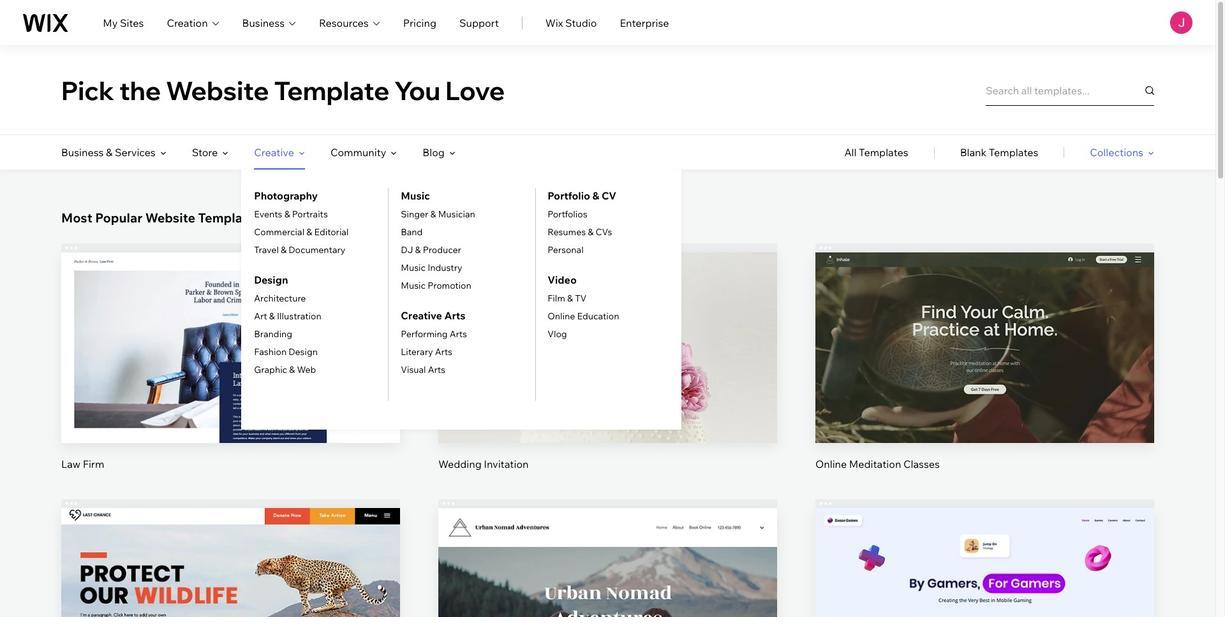 Task type: vqa. For each thing, say whether or not it's contained in the screenshot.


Task type: locate. For each thing, give the bounding box(es) containing it.
online inside video film & tv online education vlog
[[548, 311, 575, 322]]

portfolios
[[548, 209, 588, 220]]

design
[[254, 274, 288, 287], [289, 347, 318, 358]]

& right singer
[[431, 209, 436, 220]]

sites
[[120, 16, 144, 29]]

view button for online meditation classes
[[955, 357, 1016, 388]]

& inside video film & tv online education vlog
[[567, 293, 573, 305]]

& left cvs
[[588, 227, 594, 238]]

architecture link
[[254, 293, 306, 305]]

edit for most popular website templates - environmental ngo image's edit button
[[221, 578, 240, 591]]

video link
[[548, 273, 577, 288]]

music singer & musician band dj & producer music industry music promotion
[[401, 190, 475, 292]]

branding
[[254, 329, 292, 340]]

design up architecture
[[254, 274, 288, 287]]

1 horizontal spatial business
[[242, 16, 285, 29]]

wix
[[546, 16, 563, 29]]

templates inside all templates link
[[859, 146, 909, 159]]

portfolio & cv portfolios resumes & cvs personal
[[548, 190, 617, 256]]

pricing link
[[403, 15, 437, 30]]

view
[[219, 366, 243, 379], [974, 366, 997, 379]]

0 horizontal spatial creative
[[254, 146, 294, 159]]

1 horizontal spatial creative
[[401, 310, 442, 322]]

website up store
[[166, 74, 269, 106]]

view button
[[200, 357, 261, 388], [955, 357, 1016, 388]]

view button inside online meditation classes group
[[955, 357, 1016, 388]]

0 horizontal spatial business
[[61, 146, 104, 159]]

cv
[[602, 190, 617, 202]]

creative for creative
[[254, 146, 294, 159]]

& left tv
[[567, 293, 573, 305]]

creative up performing
[[401, 310, 442, 322]]

1 horizontal spatial view button
[[955, 357, 1016, 388]]

most popular website templates - law firm image
[[61, 253, 400, 443]]

1 vertical spatial music
[[401, 262, 426, 274]]

travel & documentary link
[[254, 244, 346, 256]]

community
[[331, 146, 386, 159]]

templates up travel
[[198, 210, 261, 226]]

most popular website templates - environmental ngo image
[[61, 509, 400, 618]]

0 vertical spatial music
[[401, 190, 430, 202]]

education
[[577, 311, 620, 322]]

2 horizontal spatial templates
[[989, 146, 1039, 159]]

edit for edit button for most popular website templates - adventure tour company image on the bottom of the page
[[598, 578, 618, 591]]

categories by subject element
[[61, 135, 682, 430]]

tv
[[575, 293, 587, 305]]

industry
[[428, 262, 462, 274]]

website right popular
[[145, 210, 195, 226]]

enterprise
[[620, 16, 669, 29]]

music industry link
[[401, 262, 462, 274]]

blank templates
[[961, 146, 1039, 159]]

&
[[106, 146, 113, 159], [593, 190, 600, 202], [284, 209, 290, 220], [431, 209, 436, 220], [307, 227, 312, 238], [588, 227, 594, 238], [281, 244, 287, 256], [415, 244, 421, 256], [567, 293, 573, 305], [269, 311, 275, 322], [289, 365, 295, 376]]

wix studio
[[546, 16, 597, 29]]

1 horizontal spatial view
[[974, 366, 997, 379]]

visual arts link
[[401, 365, 446, 376]]

1 vertical spatial business
[[61, 146, 104, 159]]

edit inside online meditation classes group
[[976, 323, 995, 335]]

pick the website template you love
[[61, 74, 505, 106]]

business & services
[[61, 146, 156, 159]]

1 vertical spatial website
[[145, 210, 195, 226]]

website
[[166, 74, 269, 106], [145, 210, 195, 226]]

online left 'meditation'
[[816, 458, 847, 471]]

1 vertical spatial online
[[816, 458, 847, 471]]

1 horizontal spatial online
[[816, 458, 847, 471]]

0 horizontal spatial view button
[[200, 357, 261, 388]]

business for business & services
[[61, 146, 104, 159]]

templates inside blank templates "link"
[[989, 146, 1039, 159]]

art
[[254, 311, 267, 322]]

Search search field
[[986, 75, 1155, 106]]

0 vertical spatial design
[[254, 274, 288, 287]]

video
[[548, 274, 577, 287]]

literary arts link
[[401, 347, 453, 358]]

singer
[[401, 209, 429, 220]]

arts down literary arts link
[[428, 365, 446, 376]]

1 view from the left
[[219, 366, 243, 379]]

pricing
[[403, 16, 437, 29]]

& left cv on the top
[[593, 190, 600, 202]]

promotion
[[428, 280, 472, 292]]

commercial
[[254, 227, 305, 238]]

0 horizontal spatial view
[[219, 366, 243, 379]]

photography events & portraits commercial & editorial travel & documentary
[[254, 190, 349, 256]]

music promotion link
[[401, 280, 472, 292]]

creative inside creative arts performing arts literary arts visual arts
[[401, 310, 442, 322]]

documentary
[[289, 244, 346, 256]]

creative for creative arts performing arts literary arts visual arts
[[401, 310, 442, 322]]

None search field
[[986, 75, 1155, 106]]

resources button
[[319, 15, 380, 30]]

edit button for most popular website templates - adventure tour company image on the bottom of the page
[[578, 569, 638, 600]]

vlog
[[548, 329, 567, 340]]

edit inside the law firm group
[[221, 323, 240, 335]]

creative
[[254, 146, 294, 159], [401, 310, 442, 322]]

my sites
[[103, 16, 144, 29]]

wedding
[[439, 458, 482, 471]]

most popular website templates - online meditation classes image
[[816, 253, 1155, 443]]

personal
[[548, 244, 584, 256]]

blank
[[961, 146, 987, 159]]

performing
[[401, 329, 448, 340]]

edit button
[[200, 314, 261, 344], [955, 314, 1016, 344], [200, 569, 261, 600], [578, 569, 638, 600], [955, 569, 1016, 600]]

commercial & editorial link
[[254, 227, 349, 238]]

design architecture art & illustration branding fashion design graphic & web
[[254, 274, 322, 376]]

& right travel
[[281, 244, 287, 256]]

1 horizontal spatial design
[[289, 347, 318, 358]]

0 vertical spatial website
[[166, 74, 269, 106]]

design up web
[[289, 347, 318, 358]]

edit
[[221, 323, 240, 335], [976, 323, 995, 335], [221, 578, 240, 591], [598, 578, 618, 591], [976, 578, 995, 591]]

1 vertical spatial creative
[[401, 310, 442, 322]]

business inside categories by subject element
[[61, 146, 104, 159]]

1 horizontal spatial templates
[[859, 146, 909, 159]]

edit button inside the law firm group
[[200, 314, 261, 344]]

music
[[401, 190, 430, 202], [401, 262, 426, 274], [401, 280, 426, 292]]

creative up photography link
[[254, 146, 294, 159]]

the
[[119, 74, 161, 106]]

most popular website templates - wedding invitation image
[[439, 253, 778, 443]]

view inside online meditation classes group
[[974, 366, 997, 379]]

0 horizontal spatial templates
[[198, 210, 261, 226]]

editorial
[[314, 227, 349, 238]]

website for the
[[166, 74, 269, 106]]

edit button inside group
[[955, 314, 1016, 344]]

travel
[[254, 244, 279, 256]]

1 view button from the left
[[200, 357, 261, 388]]

branding link
[[254, 329, 292, 340]]

most
[[61, 210, 92, 226]]

most popular website templates - gaming company image
[[816, 509, 1155, 618]]

website for popular
[[145, 210, 195, 226]]

0 vertical spatial online
[[548, 311, 575, 322]]

dj & producer link
[[401, 244, 461, 256]]

music up singer
[[401, 190, 430, 202]]

2 vertical spatial music
[[401, 280, 426, 292]]

templates
[[859, 146, 909, 159], [989, 146, 1039, 159], [198, 210, 261, 226]]

store
[[192, 146, 218, 159]]

templates for blank templates
[[989, 146, 1039, 159]]

enterprise link
[[620, 15, 669, 30]]

0 horizontal spatial online
[[548, 311, 575, 322]]

love
[[446, 74, 505, 106]]

all
[[845, 146, 857, 159]]

business inside popup button
[[242, 16, 285, 29]]

business
[[242, 16, 285, 29], [61, 146, 104, 159]]

music down music industry "link"
[[401, 280, 426, 292]]

creative arts link
[[401, 308, 466, 324]]

view button inside the law firm group
[[200, 357, 261, 388]]

0 vertical spatial creative
[[254, 146, 294, 159]]

music down dj
[[401, 262, 426, 274]]

view inside the law firm group
[[219, 366, 243, 379]]

film & tv link
[[548, 293, 587, 305]]

2 view from the left
[[974, 366, 997, 379]]

view for law firm
[[219, 366, 243, 379]]

templates right the "blank"
[[989, 146, 1039, 159]]

illustration
[[277, 311, 322, 322]]

0 vertical spatial business
[[242, 16, 285, 29]]

most popular website templates - adventure tour company image
[[439, 509, 778, 618]]

online up vlog link
[[548, 311, 575, 322]]

templates right the all
[[859, 146, 909, 159]]

2 view button from the left
[[955, 357, 1016, 388]]

online
[[548, 311, 575, 322], [816, 458, 847, 471]]

all templates link
[[845, 135, 909, 170]]

law firm group
[[61, 244, 400, 472]]



Task type: describe. For each thing, give the bounding box(es) containing it.
vlog link
[[548, 329, 567, 340]]

personal link
[[548, 244, 584, 256]]

online meditation classes group
[[816, 244, 1155, 472]]

categories. use the left and right arrow keys to navigate the menu element
[[0, 135, 1216, 430]]

graphic & web link
[[254, 365, 316, 376]]

portfolios link
[[548, 209, 588, 220]]

3 music from the top
[[401, 280, 426, 292]]

classes
[[904, 458, 940, 471]]

portfolio
[[548, 190, 590, 202]]

wedding invitation
[[439, 458, 529, 471]]

wix studio link
[[546, 15, 597, 30]]

singer & musician link
[[401, 209, 475, 220]]

firm
[[83, 458, 104, 471]]

view for online meditation classes
[[974, 366, 997, 379]]

law
[[61, 458, 81, 471]]

creation
[[167, 16, 208, 29]]

business button
[[242, 15, 296, 30]]

edit button for most popular website templates - online meditation classes image
[[955, 314, 1016, 344]]

dj
[[401, 244, 413, 256]]

edit for edit button for most popular website templates - gaming company image
[[976, 578, 995, 591]]

you
[[395, 74, 441, 106]]

popular
[[95, 210, 143, 226]]

all templates
[[845, 146, 909, 159]]

cvs
[[596, 227, 612, 238]]

literary
[[401, 347, 433, 358]]

graphic
[[254, 365, 287, 376]]

arts up performing arts link
[[445, 310, 466, 322]]

edit button for most popular website templates - gaming company image
[[955, 569, 1016, 600]]

meditation
[[850, 458, 902, 471]]

band
[[401, 227, 423, 238]]

music link
[[401, 188, 430, 204]]

online meditation classes
[[816, 458, 940, 471]]

band link
[[401, 227, 423, 238]]

law firm
[[61, 458, 104, 471]]

studio
[[566, 16, 597, 29]]

web
[[297, 365, 316, 376]]

2 music from the top
[[401, 262, 426, 274]]

design link
[[254, 273, 288, 288]]

services
[[115, 146, 156, 159]]

art & illustration link
[[254, 311, 322, 322]]

performing arts link
[[401, 329, 467, 340]]

resources
[[319, 16, 369, 29]]

business for business
[[242, 16, 285, 29]]

portraits
[[292, 209, 328, 220]]

support
[[460, 16, 499, 29]]

& left services
[[106, 146, 113, 159]]

template
[[274, 74, 390, 106]]

edit for edit button in the the law firm group
[[221, 323, 240, 335]]

generic categories element
[[845, 135, 1155, 170]]

pick
[[61, 74, 114, 106]]

events & portraits link
[[254, 209, 328, 220]]

0 horizontal spatial design
[[254, 274, 288, 287]]

support link
[[460, 15, 499, 30]]

wedding invitation group
[[439, 244, 778, 472]]

most popular website templates
[[61, 210, 261, 226]]

view button for law firm
[[200, 357, 261, 388]]

1 vertical spatial design
[[289, 347, 318, 358]]

collections
[[1090, 146, 1144, 159]]

musician
[[438, 209, 475, 220]]

resumes & cvs link
[[548, 227, 612, 238]]

& right dj
[[415, 244, 421, 256]]

invitation
[[484, 458, 529, 471]]

online inside group
[[816, 458, 847, 471]]

profile image image
[[1171, 11, 1193, 34]]

blog
[[423, 146, 445, 159]]

edit button for most popular website templates - environmental ngo image
[[200, 569, 261, 600]]

fashion
[[254, 347, 287, 358]]

edit button for most popular website templates - law firm image
[[200, 314, 261, 344]]

& left web
[[289, 365, 295, 376]]

film
[[548, 293, 565, 305]]

photography
[[254, 190, 318, 202]]

photography link
[[254, 188, 318, 204]]

blank templates link
[[961, 135, 1039, 170]]

creative arts performing arts literary arts visual arts
[[401, 310, 467, 376]]

edit for edit button inside group
[[976, 323, 995, 335]]

online education link
[[548, 311, 620, 322]]

creation button
[[167, 15, 219, 30]]

video film & tv online education vlog
[[548, 274, 620, 340]]

templates for all templates
[[859, 146, 909, 159]]

events
[[254, 209, 282, 220]]

& down photography link
[[284, 209, 290, 220]]

my sites link
[[103, 15, 144, 30]]

1 music from the top
[[401, 190, 430, 202]]

arts down creative arts link
[[450, 329, 467, 340]]

resumes
[[548, 227, 586, 238]]

arts down performing arts link
[[435, 347, 453, 358]]

fashion design link
[[254, 347, 318, 358]]

& right art
[[269, 311, 275, 322]]

visual
[[401, 365, 426, 376]]

& down portraits
[[307, 227, 312, 238]]



